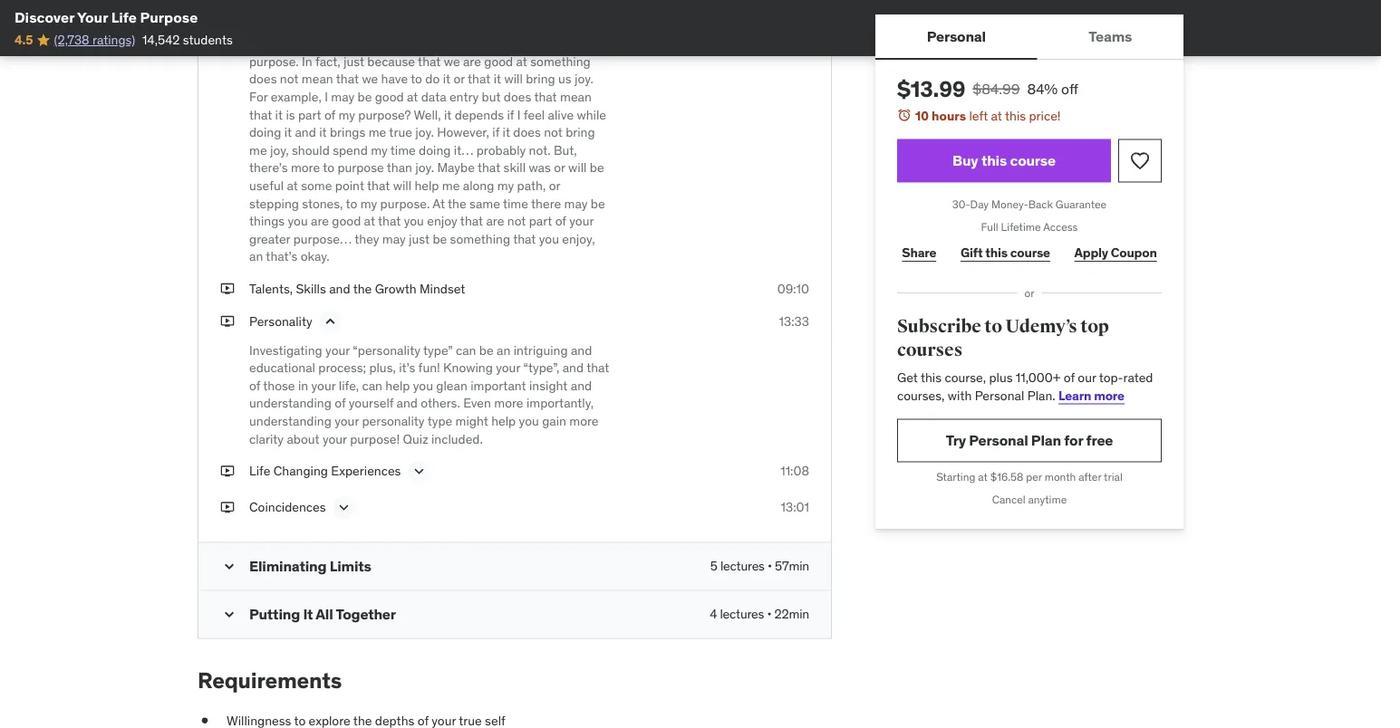Task type: vqa. For each thing, say whether or not it's contained in the screenshot.
Background.
no



Task type: describe. For each thing, give the bounding box(es) containing it.
gain
[[542, 413, 566, 429]]

small image
[[220, 606, 238, 624]]

that down there
[[513, 231, 536, 247]]

type
[[428, 413, 453, 429]]

about
[[287, 431, 320, 447]]

you left enjoy
[[404, 213, 424, 229]]

alive
[[548, 106, 574, 123]]

a
[[327, 18, 333, 34]]

0 horizontal spatial purpose.
[[249, 53, 299, 69]]

or up there
[[549, 177, 560, 194]]

not down alive
[[544, 124, 563, 140]]

probably
[[477, 142, 526, 158]]

of up brings
[[324, 106, 335, 123]]

entry
[[450, 89, 479, 105]]

1 horizontal spatial will
[[504, 71, 523, 87]]

them
[[468, 35, 497, 52]]

type"
[[423, 342, 453, 358]]

it…
[[454, 142, 474, 158]]

lectures for putting it all together
[[720, 606, 764, 623]]

clarity
[[249, 431, 284, 447]]

not up the example,
[[280, 71, 299, 87]]

0 vertical spatial something
[[531, 53, 591, 69]]

2 vertical spatial mean
[[560, 89, 592, 105]]

to down point
[[346, 195, 357, 212]]

• for eliminating limits
[[768, 558, 772, 575]]

supposed
[[372, 35, 427, 52]]

1 vertical spatial i
[[517, 106, 521, 123]]

1 vertical spatial the
[[353, 281, 372, 297]]

an inside investigating your "personality type" can be an intriguing and educational process; plus, it's fun! knowing your "type", and that of those in your life, can help you glean important insight and understanding of yourself and others. even more importantly, understanding your personality type might help you gain more clarity about your purpose! quiz included.
[[497, 342, 511, 358]]

this left price!
[[1005, 107, 1026, 124]]

2 vertical spatial me
[[442, 177, 460, 194]]

tab list containing personal
[[876, 15, 1184, 60]]

all inside all of us have a magnitude of talents and skills, but that does not mean that we are supposed to use them all to follow our purpose. in fact, just because that we are good at something does not mean that we have to do it or that it will bring us joy. for example, i may be good at data entry but does that mean that it is part of my purpose? well, it depends if i feel alive while doing it and it brings me true joy. however, if it does not bring me joy, should spend my time doing it… probably not. but, there's more to purpose than joy. maybe that skill was or will be useful at some point that will help me along my path, or stepping stones, to my purpose. at the same time there may be things you are good at that you enjoy that are not part of your greater purpose… they may just be something that you enjoy, an that's okay.
[[249, 18, 264, 34]]

but,
[[554, 142, 577, 158]]

not down path,
[[507, 213, 526, 229]]

it down all
[[494, 71, 501, 87]]

2 vertical spatial will
[[393, 177, 412, 194]]

your up important on the bottom of the page
[[496, 360, 520, 376]]

because
[[367, 53, 415, 69]]

hours
[[932, 107, 966, 124]]

not.
[[529, 142, 551, 158]]

buy this course button
[[897, 139, 1111, 183]]

even
[[463, 395, 491, 412]]

mindset
[[420, 281, 465, 297]]

course for gift this course
[[1011, 245, 1050, 261]]

1 vertical spatial will
[[568, 160, 587, 176]]

per
[[1026, 470, 1042, 484]]

0 vertical spatial good
[[484, 53, 513, 69]]

putting it all together
[[249, 605, 396, 624]]

skills,
[[481, 18, 512, 34]]

true
[[389, 124, 412, 140]]

price!
[[1029, 107, 1061, 124]]

eliminating
[[249, 557, 327, 575]]

importantly,
[[527, 395, 594, 412]]

0 horizontal spatial may
[[331, 89, 355, 105]]

this for get
[[921, 370, 942, 386]]

discover your life purpose
[[15, 8, 198, 26]]

2 vertical spatial joy.
[[415, 160, 434, 176]]

help inside all of us have a magnitude of talents and skills, but that does not mean that we are supposed to use them all to follow our purpose. in fact, just because that we are good at something does not mean that we have to do it or that it will bring us joy. for example, i may be good at data entry but does that mean that it is part of my purpose? well, it depends if i feel alive while doing it and it brings me true joy. however, if it does not bring me joy, should spend my time doing it… probably not. but, there's more to purpose than joy. maybe that skill was or will be useful at some point that will help me along my path, or stepping stones, to my purpose. at the same time there may be things you are good at that you enjoy that are not part of your greater purpose… they may just be something that you enjoy, an that's okay.
[[415, 177, 439, 194]]

and up importantly,
[[571, 378, 592, 394]]

to left do
[[411, 71, 422, 87]]

of inside get this course, plus 11,000+ of our top-rated courses, with personal plan.
[[1064, 370, 1075, 386]]

0 horizontal spatial just
[[344, 53, 364, 69]]

0 vertical spatial we
[[331, 35, 348, 52]]

udemy's
[[1006, 316, 1077, 338]]

month
[[1045, 470, 1076, 484]]

14,542
[[142, 32, 180, 48]]

11:08
[[781, 463, 809, 479]]

more down importantly,
[[570, 413, 599, 429]]

1 vertical spatial we
[[444, 53, 460, 69]]

that up in
[[305, 35, 328, 52]]

free
[[1086, 431, 1113, 450]]

or down but,
[[554, 160, 565, 176]]

be up "purpose?"
[[358, 89, 372, 105]]

more inside all of us have a magnitude of talents and skills, but that does not mean that we are supposed to use them all to follow our purpose. in fact, just because that we are good at something does not mean that we have to do it or that it will bring us joy. for example, i may be good at data entry but does that mean that it is part of my purpose? well, it depends if i feel alive while doing it and it brings me true joy. however, if it does not bring me joy, should spend my time doing it… probably not. but, there's more to purpose than joy. maybe that skill was or will be useful at some point that will help me along my path, or stepping stones, to my purpose. at the same time there may be things you are good at that you enjoy that are not part of your greater purpose… they may just be something that you enjoy, an that's okay.
[[291, 160, 320, 176]]

show lecture description image
[[410, 463, 428, 481]]

show lecture description image
[[335, 499, 353, 517]]

it up probably
[[503, 124, 510, 140]]

that up entry
[[468, 71, 491, 87]]

this for buy
[[982, 151, 1007, 170]]

our inside all of us have a magnitude of talents and skills, but that does not mean that we are supposed to use them all to follow our purpose. in fact, just because that we are good at something does not mean that we have to do it or that it will bring us joy. for example, i may be good at data entry but does that mean that it is part of my purpose? well, it depends if i feel alive while doing it and it brings me true joy. however, if it does not bring me joy, should spend my time doing it… probably not. but, there's more to purpose than joy. maybe that skill was or will be useful at some point that will help me along my path, or stepping stones, to my purpose. at the same time there may be things you are good at that you enjoy that are not part of your greater purpose… they may just be something that you enjoy, an that's okay.
[[567, 35, 586, 52]]

1 vertical spatial something
[[450, 231, 510, 247]]

4.5
[[15, 32, 33, 48]]

you left gain
[[519, 413, 539, 429]]

to right all
[[516, 35, 527, 52]]

xsmall image down xsmall image
[[220, 499, 235, 517]]

at
[[433, 195, 445, 212]]

follow
[[530, 35, 564, 52]]

gift
[[961, 245, 983, 261]]

0 horizontal spatial but
[[482, 89, 501, 105]]

0 vertical spatial i
[[325, 89, 328, 105]]

more down important on the bottom of the page
[[494, 395, 523, 412]]

and up insight
[[563, 360, 584, 376]]

okay.
[[301, 248, 330, 265]]

your right about
[[323, 431, 347, 447]]

22min
[[775, 606, 809, 623]]

0 vertical spatial have
[[297, 18, 324, 34]]

investigating
[[249, 342, 322, 358]]

share
[[902, 245, 937, 261]]

try
[[946, 431, 966, 450]]

plan
[[1031, 431, 1061, 450]]

money-
[[992, 198, 1029, 212]]

and up use
[[457, 18, 478, 34]]

xsmall image left personality
[[220, 313, 235, 330]]

maybe
[[437, 160, 475, 176]]

some
[[301, 177, 332, 194]]

to down talents
[[430, 35, 442, 52]]

of left the those
[[249, 378, 260, 394]]

are down magnitude
[[351, 35, 369, 52]]

growth
[[375, 281, 417, 297]]

that inside investigating your "personality type" can be an intriguing and educational process; plus, it's fun! knowing your "type", and that of those in your life, can help you glean important insight and understanding of yourself and others. even more importantly, understanding your personality type might help you gain more clarity about your purpose! quiz included.
[[587, 360, 609, 376]]

my down point
[[360, 195, 377, 212]]

life changing experiences
[[249, 463, 401, 479]]

should
[[292, 142, 330, 158]]

all
[[500, 35, 513, 52]]

be down while
[[590, 160, 604, 176]]

are down same at the top left of the page
[[486, 213, 504, 229]]

you left enjoy,
[[539, 231, 559, 247]]

5
[[711, 558, 718, 575]]

that up do
[[418, 53, 441, 69]]

13:01
[[781, 499, 809, 516]]

insight
[[529, 378, 568, 394]]

glean
[[436, 378, 468, 394]]

you down stepping
[[288, 213, 308, 229]]

gift this course link
[[956, 235, 1055, 271]]

are down stones, in the top left of the page
[[311, 213, 329, 229]]

that up follow
[[537, 18, 560, 34]]

try personal plan for free link
[[897, 419, 1162, 463]]

point
[[335, 177, 364, 194]]

0 horizontal spatial doing
[[249, 124, 281, 140]]

that down purpose
[[367, 177, 390, 194]]

yourself
[[349, 395, 394, 412]]

of up supposed
[[401, 18, 412, 34]]

purpose
[[338, 160, 384, 176]]

4 lectures • 22min
[[710, 606, 809, 623]]

xsmall image down requirements
[[198, 713, 212, 729]]

(2,738
[[54, 32, 89, 48]]

all of us have a magnitude of talents and skills, but that does not mean that we are supposed to use them all to follow our purpose. in fact, just because that we are good at something does not mean that we have to do it or that it will bring us joy. for example, i may be good at data entry but does that mean that it is part of my purpose? well, it depends if i feel alive while doing it and it brings me true joy. however, if it does not bring me joy, should spend my time doing it… probably not. but, there's more to purpose than joy. maybe that skill was or will be useful at some point that will help me along my path, or stepping stones, to my purpose. at the same time there may be things you are good at that you enjoy that are not part of your greater purpose… they may just be something that you enjoy, an that's okay.
[[249, 18, 606, 265]]

does up follow
[[563, 18, 591, 34]]

personality
[[249, 313, 312, 329]]

at left data in the left top of the page
[[407, 89, 418, 105]]

it up should
[[319, 124, 327, 140]]

2 horizontal spatial may
[[564, 195, 588, 212]]

2 horizontal spatial help
[[491, 413, 516, 429]]

at left some at the left top
[[287, 177, 298, 194]]

xsmall image
[[220, 463, 235, 480]]

rated
[[1124, 370, 1153, 386]]

1 vertical spatial joy.
[[415, 124, 434, 140]]

and up should
[[295, 124, 316, 140]]

hide lecture description image
[[322, 313, 340, 331]]

fact,
[[315, 53, 340, 69]]

it down is
[[284, 124, 292, 140]]

subscribe
[[897, 316, 981, 338]]

does up 'for'
[[249, 71, 277, 87]]

things
[[249, 213, 285, 229]]

0 horizontal spatial us
[[281, 18, 294, 34]]

or up entry
[[454, 71, 465, 87]]

fun!
[[418, 360, 440, 376]]

1 horizontal spatial time
[[503, 195, 528, 212]]

purpose
[[140, 8, 198, 26]]

lectures for eliminating limits
[[721, 558, 765, 575]]

not right "students"
[[249, 35, 268, 52]]

quiz
[[403, 431, 428, 447]]

1 vertical spatial just
[[409, 231, 430, 247]]

1 horizontal spatial bring
[[566, 124, 595, 140]]

1 horizontal spatial life
[[249, 463, 271, 479]]

it left is
[[275, 106, 283, 123]]

10
[[916, 107, 929, 124]]

5 lectures • 57min
[[711, 558, 809, 575]]

0 horizontal spatial if
[[492, 124, 500, 140]]

my up purpose
[[371, 142, 388, 158]]

try personal plan for free
[[946, 431, 1113, 450]]

an inside all of us have a magnitude of talents and skills, but that does not mean that we are supposed to use them all to follow our purpose. in fact, just because that we are good at something does not mean that we have to do it or that it will bring us joy. for example, i may be good at data entry but does that mean that it is part of my purpose? well, it depends if i feel alive while doing it and it brings me true joy. however, if it does not bring me joy, should spend my time doing it… probably not. but, there's more to purpose than joy. maybe that skill was or will be useful at some point that will help me along my path, or stepping stones, to my purpose. at the same time there may be things you are good at that you enjoy that are not part of your greater purpose… they may just be something that you enjoy, an that's okay.
[[249, 248, 263, 265]]

does up feel
[[504, 89, 531, 105]]

it right well,
[[444, 106, 452, 123]]

0 vertical spatial mean
[[271, 35, 303, 52]]

well,
[[414, 106, 441, 123]]

that's
[[266, 248, 298, 265]]

0 vertical spatial time
[[390, 142, 416, 158]]

magnitude
[[337, 18, 397, 34]]

my down the skill at the left of page
[[497, 177, 514, 194]]

$16.58
[[991, 470, 1024, 484]]

get this course, plus 11,000+ of our top-rated courses, with personal plan.
[[897, 370, 1153, 404]]

2 vertical spatial may
[[382, 231, 406, 247]]

1 vertical spatial mean
[[302, 71, 333, 87]]

more down top-
[[1094, 387, 1125, 404]]

in
[[298, 378, 308, 394]]

process;
[[318, 360, 366, 376]]

experiences
[[331, 463, 401, 479]]

0 vertical spatial joy.
[[575, 71, 593, 87]]



Task type: locate. For each thing, give the bounding box(es) containing it.
1 understanding from the top
[[249, 395, 332, 412]]

be inside investigating your "personality type" can be an intriguing and educational process; plus, it's fun! knowing your "type", and that of those in your life, can help you glean important insight and understanding of yourself and others. even more importantly, understanding your personality type might help you gain more clarity about your purpose! quiz included.
[[479, 342, 494, 358]]

if left feel
[[507, 106, 514, 123]]

something down same at the top left of the page
[[450, 231, 510, 247]]

that up feel
[[534, 89, 557, 105]]

but up depends
[[482, 89, 501, 105]]

purpose. left at
[[380, 195, 430, 212]]

my up brings
[[339, 106, 355, 123]]

purpose?
[[358, 106, 411, 123]]

0 vertical spatial can
[[456, 342, 476, 358]]

starting
[[937, 470, 976, 484]]

off
[[1062, 79, 1079, 98]]

example,
[[271, 89, 322, 105]]

there's
[[249, 160, 288, 176]]

0 vertical spatial part
[[298, 106, 321, 123]]

more down should
[[291, 160, 320, 176]]

all right the it
[[316, 605, 333, 624]]

at up feel
[[516, 53, 527, 69]]

at up they
[[364, 213, 375, 229]]

help up at
[[415, 177, 439, 194]]

0 vertical spatial will
[[504, 71, 523, 87]]

0 vertical spatial help
[[415, 177, 439, 194]]

we down use
[[444, 53, 460, 69]]

anytime
[[1028, 493, 1067, 507]]

• left 57min
[[768, 558, 772, 575]]

• for putting it all together
[[767, 606, 772, 623]]

purpose!
[[350, 431, 400, 447]]

your
[[77, 8, 108, 26]]

30-day money-back guarantee full lifetime access
[[953, 198, 1107, 234]]

1 horizontal spatial something
[[531, 53, 591, 69]]

others.
[[421, 395, 460, 412]]

1 horizontal spatial if
[[507, 106, 514, 123]]

1 vertical spatial course
[[1011, 245, 1050, 261]]

"type",
[[523, 360, 560, 376]]

course,
[[945, 370, 986, 386]]

0 horizontal spatial bring
[[526, 71, 555, 87]]

useful
[[249, 177, 284, 194]]

good
[[484, 53, 513, 69], [375, 89, 404, 105], [332, 213, 361, 229]]

life
[[111, 8, 137, 26], [249, 463, 271, 479]]

lectures right 4
[[720, 606, 764, 623]]

1 • from the top
[[768, 558, 772, 575]]

doing up the maybe
[[419, 142, 451, 158]]

1 lectures from the top
[[721, 558, 765, 575]]

we down a
[[331, 35, 348, 52]]

that up they
[[378, 213, 401, 229]]

and up personality
[[397, 395, 418, 412]]

your inside all of us have a magnitude of talents and skills, but that does not mean that we are supposed to use them all to follow our purpose. in fact, just because that we are good at something does not mean that we have to do it or that it will bring us joy. for example, i may be good at data entry but does that mean that it is part of my purpose? well, it depends if i feel alive while doing it and it brings me true joy. however, if it does not bring me joy, should spend my time doing it… probably not. but, there's more to purpose than joy. maybe that skill was or will be useful at some point that will help me along my path, or stepping stones, to my purpose. at the same time there may be things you are good at that you enjoy that are not part of your greater purpose… they may just be something that you enjoy, an that's okay.
[[569, 213, 594, 229]]

educational
[[249, 360, 315, 376]]

course inside button
[[1010, 151, 1056, 170]]

skill
[[504, 160, 526, 176]]

2 vertical spatial personal
[[969, 431, 1028, 450]]

1 horizontal spatial doing
[[419, 142, 451, 158]]

13:33
[[779, 313, 809, 329]]

your right in
[[311, 378, 336, 394]]

can up yourself
[[362, 378, 383, 394]]

can up knowing
[[456, 342, 476, 358]]

your up enjoy,
[[569, 213, 594, 229]]

teams
[[1089, 27, 1132, 45]]

of
[[267, 18, 278, 34], [401, 18, 412, 34], [324, 106, 335, 123], [555, 213, 566, 229], [1064, 370, 1075, 386], [249, 378, 260, 394], [335, 395, 346, 412]]

of left a
[[267, 18, 278, 34]]

of down life,
[[335, 395, 346, 412]]

in
[[302, 53, 312, 69]]

(2,738 ratings)
[[54, 32, 135, 48]]

are down them
[[463, 53, 481, 69]]

0 horizontal spatial part
[[298, 106, 321, 123]]

course for buy this course
[[1010, 151, 1056, 170]]

all right "students"
[[249, 18, 264, 34]]

1 horizontal spatial we
[[362, 71, 378, 87]]

1 horizontal spatial can
[[456, 342, 476, 358]]

guarantee
[[1056, 198, 1107, 212]]

0 vertical spatial me
[[369, 124, 386, 140]]

small image
[[220, 558, 238, 576]]

time down path,
[[503, 195, 528, 212]]

of down there
[[555, 213, 566, 229]]

course
[[1010, 151, 1056, 170], [1011, 245, 1050, 261]]

understanding up about
[[249, 413, 332, 429]]

0 vertical spatial doing
[[249, 124, 281, 140]]

for
[[249, 89, 268, 105]]

xsmall image
[[220, 280, 235, 298], [220, 313, 235, 330], [220, 499, 235, 517], [198, 713, 212, 729]]

be up enjoy,
[[591, 195, 605, 212]]

just
[[344, 53, 364, 69], [409, 231, 430, 247]]

1 horizontal spatial i
[[517, 106, 521, 123]]

students
[[183, 32, 233, 48]]

that down 'for'
[[249, 106, 272, 123]]

2 vertical spatial good
[[332, 213, 361, 229]]

skills
[[296, 281, 326, 297]]

intriguing
[[514, 342, 568, 358]]

0 vertical spatial may
[[331, 89, 355, 105]]

mean up alive
[[560, 89, 592, 105]]

0 vertical spatial just
[[344, 53, 364, 69]]

0 horizontal spatial something
[[450, 231, 510, 247]]

or up udemy's
[[1025, 286, 1035, 300]]

0 horizontal spatial can
[[362, 378, 383, 394]]

will down than
[[393, 177, 412, 194]]

1 horizontal spatial good
[[375, 89, 404, 105]]

me down the maybe
[[442, 177, 460, 194]]

0 vertical spatial us
[[281, 18, 294, 34]]

your up process;
[[326, 342, 350, 358]]

1 vertical spatial help
[[386, 378, 410, 394]]

starting at $16.58 per month after trial cancel anytime
[[937, 470, 1123, 507]]

tab list
[[876, 15, 1184, 60]]

than
[[387, 160, 412, 176]]

personal down plus
[[975, 387, 1025, 404]]

1 vertical spatial •
[[767, 606, 772, 623]]

the
[[448, 195, 467, 212], [353, 281, 372, 297]]

1 horizontal spatial all
[[316, 605, 333, 624]]

1 vertical spatial can
[[362, 378, 383, 394]]

subscribe to udemy's top courses
[[897, 316, 1109, 361]]

bring up feel
[[526, 71, 555, 87]]

eliminating limits
[[249, 557, 371, 575]]

at right left
[[991, 107, 1002, 124]]

plus
[[989, 370, 1013, 386]]

enjoy,
[[562, 231, 595, 247]]

i left feel
[[517, 106, 521, 123]]

1 horizontal spatial purpose.
[[380, 195, 430, 212]]

0 vertical spatial an
[[249, 248, 263, 265]]

time
[[390, 142, 416, 158], [503, 195, 528, 212]]

2 horizontal spatial good
[[484, 53, 513, 69]]

4
[[710, 606, 717, 623]]

time down true
[[390, 142, 416, 158]]

alarm image
[[897, 108, 912, 122]]

0 vertical spatial the
[[448, 195, 467, 212]]

we down because
[[362, 71, 378, 87]]

enjoy
[[427, 213, 458, 229]]

day
[[970, 198, 989, 212]]

apply
[[1075, 245, 1109, 261]]

life right xsmall image
[[249, 463, 271, 479]]

to up some at the left top
[[323, 160, 334, 176]]

buy
[[953, 151, 979, 170]]

personal inside button
[[927, 27, 986, 45]]

purpose. left in
[[249, 53, 299, 69]]

doing up 'joy,'
[[249, 124, 281, 140]]

1 vertical spatial if
[[492, 124, 500, 140]]

our inside get this course, plus 11,000+ of our top-rated courses, with personal plan.
[[1078, 370, 1096, 386]]

0 horizontal spatial help
[[386, 378, 410, 394]]

that down fact,
[[336, 71, 359, 87]]

0 horizontal spatial the
[[353, 281, 372, 297]]

1 vertical spatial part
[[529, 213, 552, 229]]

0 vertical spatial lectures
[[721, 558, 765, 575]]

our up the "learn more" link
[[1078, 370, 1096, 386]]

1 horizontal spatial may
[[382, 231, 406, 247]]

0 horizontal spatial me
[[249, 142, 267, 158]]

1 vertical spatial an
[[497, 342, 511, 358]]

it right do
[[443, 71, 451, 87]]

0 horizontal spatial an
[[249, 248, 263, 265]]

courses,
[[897, 387, 945, 404]]

0 vertical spatial bring
[[526, 71, 555, 87]]

that down same at the top left of the page
[[460, 213, 483, 229]]

may up brings
[[331, 89, 355, 105]]

top
[[1081, 316, 1109, 338]]

1 vertical spatial us
[[558, 71, 572, 87]]

help
[[415, 177, 439, 194], [386, 378, 410, 394], [491, 413, 516, 429]]

understanding down the those
[[249, 395, 332, 412]]

1 vertical spatial me
[[249, 142, 267, 158]]

talents
[[414, 18, 453, 34]]

there
[[531, 195, 561, 212]]

joy. right than
[[415, 160, 434, 176]]

joy. down well,
[[415, 124, 434, 140]]

0 horizontal spatial our
[[567, 35, 586, 52]]

might
[[456, 413, 488, 429]]

is
[[286, 106, 295, 123]]

1 vertical spatial all
[[316, 605, 333, 624]]

0 vertical spatial but
[[515, 18, 534, 34]]

1 horizontal spatial have
[[381, 71, 408, 87]]

this inside get this course, plus 11,000+ of our top-rated courses, with personal plan.
[[921, 370, 942, 386]]

1 vertical spatial but
[[482, 89, 501, 105]]

have
[[297, 18, 324, 34], [381, 71, 408, 87]]

something down follow
[[531, 53, 591, 69]]

and right intriguing in the left top of the page
[[571, 342, 592, 358]]

1 vertical spatial understanding
[[249, 413, 332, 429]]

course down lifetime
[[1011, 245, 1050, 261]]

mean
[[271, 35, 303, 52], [302, 71, 333, 87], [560, 89, 592, 105]]

talents,
[[249, 281, 293, 297]]

does down feel
[[513, 124, 541, 140]]

this for gift
[[986, 245, 1008, 261]]

1 course from the top
[[1010, 151, 1056, 170]]

1 vertical spatial have
[[381, 71, 408, 87]]

0 horizontal spatial time
[[390, 142, 416, 158]]

2 • from the top
[[767, 606, 772, 623]]

to left udemy's
[[985, 316, 1002, 338]]

1 horizontal spatial part
[[529, 213, 552, 229]]

it
[[303, 605, 313, 624]]

personality
[[362, 413, 425, 429]]

0 horizontal spatial have
[[297, 18, 324, 34]]

2 understanding from the top
[[249, 413, 332, 429]]

personal inside get this course, plus 11,000+ of our top-rated courses, with personal plan.
[[975, 387, 1025, 404]]

the right at
[[448, 195, 467, 212]]

1 vertical spatial life
[[249, 463, 271, 479]]

this up courses,
[[921, 370, 942, 386]]

2 vertical spatial we
[[362, 71, 378, 87]]

2 lectures from the top
[[720, 606, 764, 623]]

1 vertical spatial purpose.
[[380, 195, 430, 212]]

to inside subscribe to udemy's top courses
[[985, 316, 1002, 338]]

that up along
[[478, 160, 501, 176]]

"personality
[[353, 342, 421, 358]]

your down yourself
[[335, 413, 359, 429]]

57min
[[775, 558, 809, 575]]

feel
[[524, 106, 545, 123]]

2 vertical spatial help
[[491, 413, 516, 429]]

1 vertical spatial doing
[[419, 142, 451, 158]]

may right there
[[564, 195, 588, 212]]

changing
[[274, 463, 328, 479]]

and right the skills
[[329, 281, 350, 297]]

brings
[[330, 124, 366, 140]]

xsmall image left "talents,"
[[220, 280, 235, 298]]

will
[[504, 71, 523, 87], [568, 160, 587, 176], [393, 177, 412, 194]]

1 vertical spatial our
[[1078, 370, 1096, 386]]

my
[[339, 106, 355, 123], [371, 142, 388, 158], [497, 177, 514, 194], [360, 195, 377, 212]]

us left a
[[281, 18, 294, 34]]

1 horizontal spatial our
[[1078, 370, 1096, 386]]

good up "purpose?"
[[375, 89, 404, 105]]

1 vertical spatial may
[[564, 195, 588, 212]]

1 vertical spatial lectures
[[720, 606, 764, 623]]

0 vertical spatial personal
[[927, 27, 986, 45]]

wishlist image
[[1129, 150, 1151, 172]]

0 vertical spatial if
[[507, 106, 514, 123]]

while
[[577, 106, 606, 123]]

life,
[[339, 378, 359, 394]]

0 vertical spatial course
[[1010, 151, 1056, 170]]

course up back
[[1010, 151, 1056, 170]]

buy this course
[[953, 151, 1056, 170]]

0 horizontal spatial good
[[332, 213, 361, 229]]

us up alive
[[558, 71, 572, 87]]

84%
[[1027, 79, 1058, 98]]

do
[[425, 71, 440, 87]]

get
[[897, 370, 918, 386]]

learn more link
[[1059, 387, 1125, 404]]

0 horizontal spatial we
[[331, 35, 348, 52]]

mean down in
[[302, 71, 333, 87]]

$13.99 $84.99 84% off
[[897, 75, 1079, 102]]

1 horizontal spatial an
[[497, 342, 511, 358]]

this right 'buy'
[[982, 151, 1007, 170]]

of up learn
[[1064, 370, 1075, 386]]

if
[[507, 106, 514, 123], [492, 124, 500, 140]]

left
[[969, 107, 988, 124]]

joy,
[[270, 142, 289, 158]]

purpose.
[[249, 53, 299, 69], [380, 195, 430, 212]]

0 vertical spatial understanding
[[249, 395, 332, 412]]

it
[[443, 71, 451, 87], [494, 71, 501, 87], [275, 106, 283, 123], [444, 106, 452, 123], [284, 124, 292, 140], [319, 124, 327, 140], [503, 124, 510, 140]]

0 horizontal spatial will
[[393, 177, 412, 194]]

you down fun!
[[413, 378, 433, 394]]

help right might
[[491, 413, 516, 429]]

be down enjoy
[[433, 231, 447, 247]]

1 vertical spatial good
[[375, 89, 404, 105]]

0 horizontal spatial life
[[111, 8, 137, 26]]

1 vertical spatial bring
[[566, 124, 595, 140]]

knowing
[[443, 360, 493, 376]]

me down "purpose?"
[[369, 124, 386, 140]]

an down greater
[[249, 248, 263, 265]]

11,000+
[[1016, 370, 1061, 386]]

at inside the starting at $16.58 per month after trial cancel anytime
[[978, 470, 988, 484]]

the inside all of us have a magnitude of talents and skills, but that does not mean that we are supposed to use them all to follow our purpose. in fact, just because that we are good at something does not mean that we have to do it or that it will bring us joy. for example, i may be good at data entry but does that mean that it is part of my purpose? well, it depends if i feel alive while doing it and it brings me true joy. however, if it does not bring me joy, should spend my time doing it… probably not. but, there's more to purpose than joy. maybe that skill was or will be useful at some point that will help me along my path, or stepping stones, to my purpose. at the same time there may be things you are good at that you enjoy that are not part of your greater purpose… they may just be something that you enjoy, an that's okay.
[[448, 195, 467, 212]]

access
[[1043, 220, 1078, 234]]

are
[[351, 35, 369, 52], [463, 53, 481, 69], [311, 213, 329, 229], [486, 213, 504, 229]]

this inside button
[[982, 151, 1007, 170]]

2 course from the top
[[1011, 245, 1050, 261]]

top-
[[1099, 370, 1124, 386]]

life up ratings)
[[111, 8, 137, 26]]

1 horizontal spatial us
[[558, 71, 572, 87]]

0 vertical spatial life
[[111, 8, 137, 26]]



